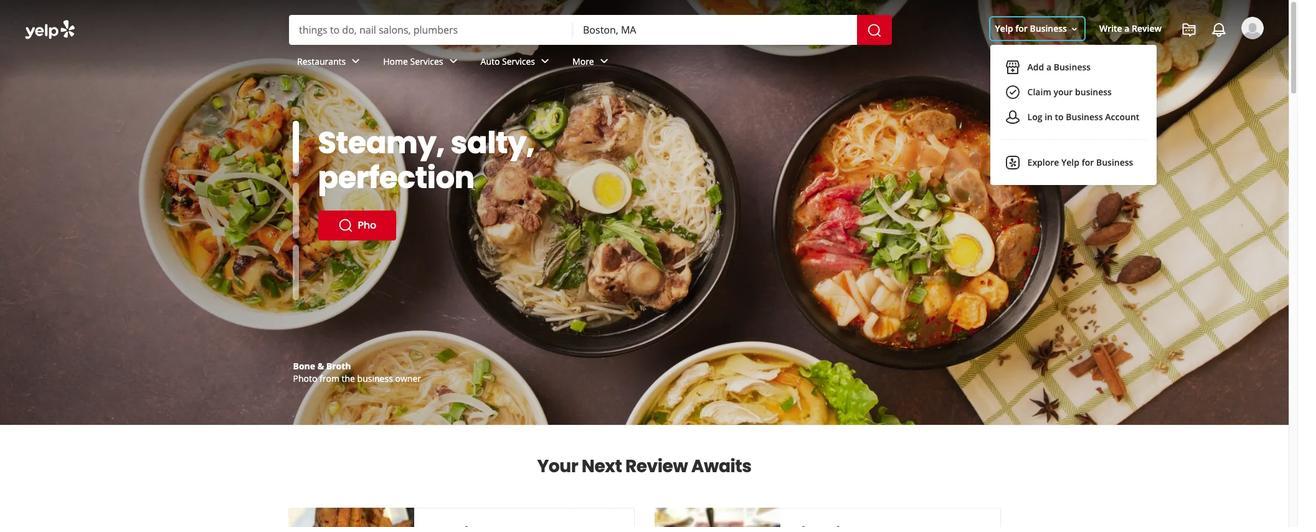 Task type: vqa. For each thing, say whether or not it's contained in the screenshot.
24 chevron down v2 image to the left
yes



Task type: locate. For each thing, give the bounding box(es) containing it.
review for a
[[1132, 23, 1162, 35]]

None field
[[299, 23, 563, 37], [583, 23, 848, 37]]

2 none field from the left
[[583, 23, 848, 37]]

bone & broth link
[[293, 360, 351, 372]]

add
[[1028, 61, 1045, 73]]

a inside button
[[1047, 61, 1052, 73]]

for inside button
[[1016, 23, 1028, 35]]

None search field
[[0, 0, 1289, 185]]

a right add
[[1047, 61, 1052, 73]]

2 24 chevron down v2 image from the left
[[446, 54, 461, 69]]

review right write
[[1132, 23, 1162, 35]]

auto services link
[[471, 45, 563, 81]]

16 chevron down v2 image
[[1070, 24, 1080, 34]]

home
[[383, 55, 408, 67]]

to
[[1055, 111, 1064, 123]]

business left "16 chevron down v2" icon
[[1030, 23, 1067, 35]]

business inside log in to business account button
[[1066, 111, 1103, 123]]

1 horizontal spatial 24 chevron down v2 image
[[597, 54, 612, 69]]

1 vertical spatial review
[[626, 454, 688, 479]]

1 none field from the left
[[299, 23, 563, 37]]

None search field
[[289, 15, 895, 45]]

1 24 chevron down v2 image from the left
[[349, 54, 363, 69]]

review right next
[[626, 454, 688, 479]]

notifications image
[[1212, 22, 1227, 37]]

yelp
[[996, 23, 1014, 35], [1062, 157, 1080, 169]]

in
[[1045, 111, 1053, 123]]

auto
[[481, 55, 500, 67]]

explore
[[1028, 157, 1060, 169]]

none search field inside the 'explore banner section' banner
[[289, 15, 895, 45]]

1 vertical spatial yelp
[[1062, 157, 1080, 169]]

a for write
[[1125, 23, 1130, 35]]

2 24 chevron down v2 image from the left
[[597, 54, 612, 69]]

24 chevron down v2 image right restaurants
[[349, 54, 363, 69]]

business inside the add a business button
[[1054, 61, 1091, 73]]

select slide image
[[293, 109, 299, 165]]

0 horizontal spatial none field
[[299, 23, 563, 37]]

0 vertical spatial yelp
[[996, 23, 1014, 35]]

0 horizontal spatial yelp
[[996, 23, 1014, 35]]

for
[[1016, 23, 1028, 35], [1082, 157, 1094, 169]]

0 horizontal spatial business
[[357, 373, 393, 385]]

0 vertical spatial for
[[1016, 23, 1028, 35]]

more
[[573, 55, 594, 67]]

user actions element
[[986, 16, 1282, 185]]

business down account
[[1097, 157, 1134, 169]]

0 horizontal spatial for
[[1016, 23, 1028, 35]]

0 horizontal spatial services
[[410, 55, 443, 67]]

write a review link
[[1095, 18, 1167, 40]]

review
[[1132, 23, 1162, 35], [626, 454, 688, 479]]

yelp right explore
[[1062, 157, 1080, 169]]

24 chevron down v2 image
[[349, 54, 363, 69], [446, 54, 461, 69]]

0 vertical spatial review
[[1132, 23, 1162, 35]]

24 chevron down v2 image inside auto services link
[[538, 54, 553, 69]]

0 horizontal spatial 24 chevron down v2 image
[[349, 54, 363, 69]]

24 search v2 image
[[338, 218, 353, 233]]

24 chevron down v2 image inside restaurants link
[[349, 54, 363, 69]]

account
[[1106, 111, 1140, 123]]

services
[[410, 55, 443, 67], [502, 55, 535, 67]]

1 horizontal spatial business
[[1076, 86, 1112, 98]]

a
[[1125, 23, 1130, 35], [1047, 61, 1052, 73]]

yelp up 24 add biz v2 icon
[[996, 23, 1014, 35]]

1 horizontal spatial for
[[1082, 157, 1094, 169]]

&
[[318, 360, 324, 372]]

yelp for business button
[[991, 18, 1085, 40]]

your
[[537, 454, 578, 479]]

review inside 'user actions' element
[[1132, 23, 1162, 35]]

restaurants link
[[287, 45, 373, 81]]

1 horizontal spatial yelp
[[1062, 157, 1080, 169]]

24 chevron down v2 image for home services
[[446, 54, 461, 69]]

your
[[1054, 86, 1073, 98]]

for inside button
[[1082, 157, 1094, 169]]

photo
[[293, 373, 317, 385]]

none field find
[[299, 23, 563, 37]]

salty,
[[451, 122, 535, 164]]

services right auto
[[502, 55, 535, 67]]

1 horizontal spatial review
[[1132, 23, 1162, 35]]

services right home
[[410, 55, 443, 67]]

a right write
[[1125, 23, 1130, 35]]

2 services from the left
[[502, 55, 535, 67]]

1 horizontal spatial 24 chevron down v2 image
[[446, 54, 461, 69]]

pho link
[[318, 211, 396, 241]]

0 vertical spatial a
[[1125, 23, 1130, 35]]

add a business button
[[1001, 55, 1147, 80]]

24 chevron down v2 image inside home services link
[[446, 54, 461, 69]]

for right explore
[[1082, 157, 1094, 169]]

1 horizontal spatial services
[[502, 55, 535, 67]]

business right the
[[357, 373, 393, 385]]

24 chevron down v2 image right the auto services
[[538, 54, 553, 69]]

0 horizontal spatial review
[[626, 454, 688, 479]]

1 vertical spatial for
[[1082, 157, 1094, 169]]

yelp inside button
[[996, 23, 1014, 35]]

explore banner section banner
[[0, 0, 1289, 425]]

Find text field
[[299, 23, 563, 37]]

1 vertical spatial a
[[1047, 61, 1052, 73]]

from
[[320, 373, 340, 385]]

perfection
[[318, 157, 475, 199]]

1 horizontal spatial a
[[1125, 23, 1130, 35]]

24 chevron down v2 image inside more link
[[597, 54, 612, 69]]

1 services from the left
[[410, 55, 443, 67]]

for up 24 add biz v2 icon
[[1016, 23, 1028, 35]]

0 vertical spatial business
[[1076, 86, 1112, 98]]

write a review
[[1100, 23, 1162, 35]]

business up the claim your business
[[1054, 61, 1091, 73]]

business
[[1030, 23, 1067, 35], [1054, 61, 1091, 73], [1066, 111, 1103, 123], [1097, 157, 1134, 169]]

business inside button
[[1076, 86, 1112, 98]]

1 24 chevron down v2 image from the left
[[538, 54, 553, 69]]

24 chevron down v2 image for restaurants
[[349, 54, 363, 69]]

24 chevron down v2 image right more
[[597, 54, 612, 69]]

24 chevron down v2 image left auto
[[446, 54, 461, 69]]

0 horizontal spatial 24 chevron down v2 image
[[538, 54, 553, 69]]

1 vertical spatial business
[[357, 373, 393, 385]]

business right to
[[1066, 111, 1103, 123]]

0 horizontal spatial a
[[1047, 61, 1052, 73]]

none field near
[[583, 23, 848, 37]]

business
[[1076, 86, 1112, 98], [357, 373, 393, 385]]

business up 'log in to business account'
[[1076, 86, 1112, 98]]

pho
[[358, 218, 376, 232]]

24 chevron down v2 image
[[538, 54, 553, 69], [597, 54, 612, 69]]

1 horizontal spatial none field
[[583, 23, 848, 37]]



Task type: describe. For each thing, give the bounding box(es) containing it.
log in to business account
[[1028, 111, 1140, 123]]

home services link
[[373, 45, 471, 81]]

broth
[[326, 360, 351, 372]]

claim your business button
[[1001, 80, 1147, 105]]

search image
[[867, 23, 882, 38]]

business inside yelp for business button
[[1030, 23, 1067, 35]]

yelp for business
[[996, 23, 1067, 35]]

review for next
[[626, 454, 688, 479]]

write
[[1100, 23, 1123, 35]]

business inside the explore yelp for business button
[[1097, 157, 1134, 169]]

Near text field
[[583, 23, 848, 37]]

24 chevron down v2 image for more
[[597, 54, 612, 69]]

24 friends v2 image
[[1006, 110, 1021, 125]]

claim
[[1028, 86, 1052, 98]]

auto services
[[481, 55, 535, 67]]

services for home services
[[410, 55, 443, 67]]

business categories element
[[287, 45, 1264, 81]]

24 add biz v2 image
[[1006, 60, 1021, 75]]

projects image
[[1182, 22, 1197, 37]]

photo of the heights image
[[288, 508, 414, 527]]

services for auto services
[[502, 55, 535, 67]]

brad k. image
[[1242, 17, 1264, 39]]

explore yelp for business
[[1028, 157, 1134, 169]]

owner
[[395, 373, 421, 385]]

log
[[1028, 111, 1043, 123]]

claim your business
[[1028, 86, 1112, 98]]

home services
[[383, 55, 443, 67]]

steamy, salty, perfection
[[318, 122, 535, 199]]

yelp inside button
[[1062, 157, 1080, 169]]

your next review awaits
[[537, 454, 752, 479]]

24 claim v2 image
[[1006, 85, 1021, 100]]

next
[[582, 454, 622, 479]]

business inside bone & broth photo from the business owner
[[357, 373, 393, 385]]

the
[[342, 373, 355, 385]]

bone & broth photo from the business owner
[[293, 360, 421, 385]]

photo of tricky fish image
[[655, 508, 781, 527]]

add a business
[[1028, 61, 1091, 73]]

steamy,
[[318, 122, 445, 164]]

bone
[[293, 360, 315, 372]]

a for add
[[1047, 61, 1052, 73]]

none search field containing yelp for business
[[0, 0, 1289, 185]]

explore yelp for business button
[[1001, 150, 1147, 175]]

restaurants
[[297, 55, 346, 67]]

24 yelp for biz v2 image
[[1006, 155, 1021, 170]]

more link
[[563, 45, 622, 81]]

24 chevron down v2 image for auto services
[[538, 54, 553, 69]]

awaits
[[692, 454, 752, 479]]

log in to business account button
[[1001, 105, 1147, 130]]



